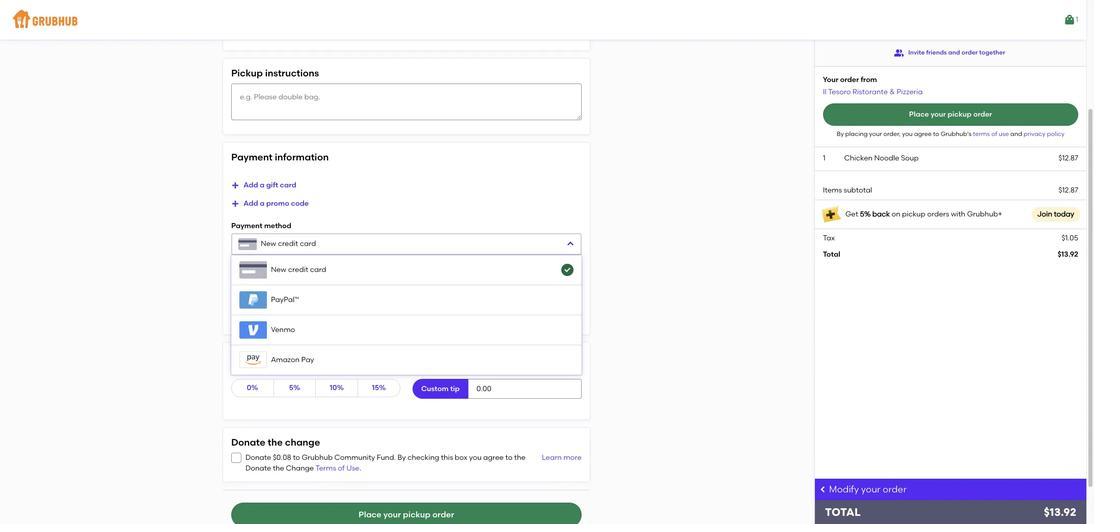 Task type: vqa. For each thing, say whether or not it's contained in the screenshot.
'Best Sellers Most ordered on Grubhub'
no



Task type: describe. For each thing, give the bounding box(es) containing it.
0 vertical spatial pickup
[[948, 110, 972, 119]]

get 5% back on pickup orders with grubhub+
[[846, 210, 1003, 219]]

subtotal
[[844, 186, 873, 194]]

0 horizontal spatial place your pickup order button
[[231, 503, 582, 524]]

main navigation navigation
[[0, 0, 1087, 40]]

to left say
[[276, 357, 286, 369]]

add a promo code
[[244, 199, 309, 208]]

orders
[[928, 210, 950, 219]]

by for checking
[[398, 454, 406, 463]]

0 vertical spatial place
[[910, 110, 930, 119]]

by placing your order, you agree to grubhub's terms of use and privacy policy
[[837, 130, 1065, 138]]

10% button
[[316, 379, 358, 398]]

1 horizontal spatial place your pickup order
[[910, 110, 993, 119]]

1 vertical spatial svg image
[[564, 266, 572, 274]]

subscription badge image
[[822, 204, 842, 225]]

custom
[[421, 385, 449, 393]]

your order from il tesoro ristorante & pizzeria
[[824, 75, 923, 96]]

0% button
[[231, 379, 274, 398]]

invite
[[909, 49, 925, 56]]

to left "grubhub's"
[[934, 130, 940, 138]]

custom tip
[[421, 385, 460, 393]]

1 vertical spatial credit
[[288, 266, 309, 274]]

donate the change
[[231, 437, 320, 449]]

donate for donate the change
[[231, 437, 266, 449]]

use
[[347, 464, 360, 473]]

grubhub
[[302, 454, 333, 463]]

this
[[441, 454, 453, 463]]

join today
[[1038, 210, 1075, 219]]

payment method
[[231, 222, 292, 231]]

you for box
[[469, 454, 482, 463]]

Pickup instructions text field
[[231, 84, 582, 120]]

tesoro
[[829, 87, 851, 96]]

your
[[824, 75, 839, 84]]

1 vertical spatial new credit card
[[271, 266, 327, 274]]

today
[[1055, 210, 1075, 219]]

(504) 251-6629
[[231, 32, 281, 41]]

Amount text field
[[468, 379, 582, 399]]

policy
[[1048, 130, 1065, 138]]

1 vertical spatial 1
[[824, 154, 826, 163]]

box
[[455, 454, 468, 463]]

learn
[[542, 454, 562, 463]]

learn more link
[[540, 453, 582, 474]]

6629
[[264, 32, 281, 41]]

gift
[[266, 181, 278, 190]]

svg image inside add a gift card button
[[231, 182, 239, 190]]

1 vertical spatial place your pickup order
[[359, 510, 455, 520]]

1 vertical spatial $13.92
[[1045, 506, 1077, 519]]

venmo
[[271, 326, 295, 334]]

change
[[286, 464, 314, 473]]

placing
[[846, 130, 868, 138]]

community
[[335, 454, 375, 463]]

friends
[[927, 49, 948, 56]]

0 vertical spatial 5%
[[861, 210, 871, 219]]

grubhub's
[[941, 130, 972, 138]]

privacy
[[1024, 130, 1046, 138]]

amazon pay
[[271, 356, 314, 364]]

a for promo
[[260, 199, 265, 208]]

ristorante
[[853, 87, 889, 96]]

add for add a tip to say thanks
[[231, 357, 251, 369]]

2 vertical spatial credit
[[264, 309, 284, 317]]

method
[[264, 222, 292, 231]]

join
[[1038, 210, 1053, 219]]

by checking this box you agree to the donate the change
[[246, 454, 526, 473]]

instructions
[[265, 67, 319, 79]]

checking
[[408, 454, 440, 463]]

payment for payment information
[[231, 151, 273, 163]]

add a gift card button
[[231, 176, 297, 195]]

get
[[846, 210, 859, 219]]

1 vertical spatial new
[[271, 266, 287, 274]]

promo
[[266, 199, 289, 208]]

terms
[[316, 464, 336, 473]]

back
[[873, 210, 890, 219]]

modify your order
[[830, 484, 907, 495]]

add for add a gift card
[[244, 181, 258, 190]]

thanks
[[306, 357, 337, 369]]

1 vertical spatial total
[[826, 506, 861, 519]]

items
[[824, 186, 843, 194]]

save
[[246, 309, 262, 317]]

you for order,
[[903, 130, 913, 138]]

a for tip
[[253, 357, 259, 369]]

0%
[[247, 384, 258, 393]]

$1.05
[[1062, 234, 1079, 243]]

donate inside by checking this box you agree to the donate the change
[[246, 464, 271, 473]]

items subtotal
[[824, 186, 873, 194]]

pickup instructions
[[231, 67, 319, 79]]

0 vertical spatial $13.92
[[1058, 250, 1079, 259]]

order inside your order from il tesoro ristorante & pizzeria
[[841, 75, 860, 84]]

1 vertical spatial pickup
[[903, 210, 926, 219]]

paypal™
[[271, 296, 299, 304]]

pizzeria
[[897, 87, 923, 96]]

use
[[999, 130, 1010, 138]]

0 vertical spatial total
[[824, 250, 841, 259]]

(504)
[[231, 32, 249, 41]]

$0.08
[[273, 454, 291, 463]]

save credit card
[[246, 309, 302, 317]]

invite friends and order together
[[909, 49, 1006, 56]]

to inside by checking this box you agree to the donate the change
[[506, 454, 513, 463]]

tip inside button
[[451, 385, 460, 393]]

0 vertical spatial the
[[268, 437, 283, 449]]

1 $12.87 from the top
[[1059, 154, 1079, 163]]

2 $12.87 from the top
[[1059, 186, 1079, 194]]

il tesoro ristorante & pizzeria link
[[824, 87, 923, 96]]

donate for donate $0.08 to grubhub community fund.
[[246, 454, 271, 463]]

0 vertical spatial of
[[992, 130, 998, 138]]

amazon
[[271, 356, 300, 364]]

terms
[[974, 130, 991, 138]]

0 vertical spatial new
[[261, 240, 276, 248]]



Task type: locate. For each thing, give the bounding box(es) containing it.
terms of use .
[[316, 464, 361, 473]]

by right "fund."
[[398, 454, 406, 463]]

0 horizontal spatial tip
[[262, 357, 274, 369]]

1 horizontal spatial pickup
[[903, 210, 926, 219]]

il
[[824, 87, 827, 96]]

payment left method
[[231, 222, 263, 231]]

1 horizontal spatial place your pickup order button
[[824, 103, 1079, 126]]

total down tax
[[824, 250, 841, 259]]

the
[[268, 437, 283, 449], [515, 454, 526, 463], [273, 464, 284, 473]]

0 horizontal spatial and
[[949, 49, 961, 56]]

1 vertical spatial the
[[515, 454, 526, 463]]

2 vertical spatial donate
[[246, 464, 271, 473]]

tip left say
[[262, 357, 274, 369]]

1 vertical spatial donate
[[246, 454, 271, 463]]

1 payment from the top
[[231, 151, 273, 163]]

1 vertical spatial and
[[1011, 130, 1023, 138]]

1 vertical spatial add
[[244, 199, 258, 208]]

0 horizontal spatial you
[[469, 454, 482, 463]]

0 horizontal spatial place
[[359, 510, 382, 520]]

1 vertical spatial agree
[[484, 454, 504, 463]]

order inside button
[[962, 49, 978, 56]]

0 vertical spatial donate
[[231, 437, 266, 449]]

&
[[890, 87, 896, 96]]

add inside button
[[244, 181, 258, 190]]

add down add a gift card button
[[244, 199, 258, 208]]

a up 0%
[[253, 357, 259, 369]]

place your pickup order
[[910, 110, 993, 119], [359, 510, 455, 520]]

information
[[275, 151, 329, 163]]

card
[[280, 181, 297, 190], [300, 240, 316, 248], [310, 266, 327, 274], [286, 309, 302, 317]]

1 vertical spatial payment
[[231, 222, 263, 231]]

learn more
[[542, 454, 582, 463]]

0 vertical spatial place your pickup order button
[[824, 103, 1079, 126]]

from
[[861, 75, 878, 84]]

payment information
[[231, 151, 329, 163]]

2 vertical spatial the
[[273, 464, 284, 473]]

add for add a promo code
[[244, 199, 258, 208]]

the left 'learn'
[[515, 454, 526, 463]]

privacy policy link
[[1024, 130, 1065, 138]]

code
[[291, 199, 309, 208]]

$13.92
[[1058, 250, 1079, 259], [1045, 506, 1077, 519]]

agree
[[915, 130, 932, 138], [484, 454, 504, 463]]

1 vertical spatial by
[[398, 454, 406, 463]]

0 horizontal spatial 1
[[824, 154, 826, 163]]

15% button
[[358, 379, 401, 398]]

on
[[892, 210, 901, 219]]

your
[[931, 110, 947, 119], [870, 130, 883, 138], [862, 484, 881, 495], [384, 510, 401, 520]]

1 vertical spatial $12.87
[[1059, 186, 1079, 194]]

credit down method
[[278, 240, 298, 248]]

a
[[260, 181, 265, 190], [260, 199, 265, 208], [253, 357, 259, 369]]

agree right the box on the bottom left of page
[[484, 454, 504, 463]]

2 payment from the top
[[231, 222, 263, 231]]

1
[[1076, 15, 1079, 24], [824, 154, 826, 163]]

to left 'learn'
[[506, 454, 513, 463]]

terms of use link
[[316, 464, 360, 473]]

fund.
[[377, 454, 396, 463]]

new up paypal™
[[271, 266, 287, 274]]

5% button
[[274, 379, 316, 398]]

1 vertical spatial place
[[359, 510, 382, 520]]

pickup
[[948, 110, 972, 119], [903, 210, 926, 219], [403, 510, 431, 520]]

1 vertical spatial you
[[469, 454, 482, 463]]

add up 0%
[[231, 357, 251, 369]]

payment for payment method
[[231, 222, 263, 231]]

of left the use
[[992, 130, 998, 138]]

1 horizontal spatial and
[[1011, 130, 1023, 138]]

agree for grubhub's
[[915, 130, 932, 138]]

modify
[[830, 484, 860, 495]]

by for placing
[[837, 130, 844, 138]]

1 button
[[1064, 11, 1079, 29]]

0 vertical spatial svg image
[[231, 200, 239, 208]]

terms of use link
[[974, 130, 1011, 138]]

to up change in the left of the page
[[293, 454, 300, 463]]

2 vertical spatial pickup
[[403, 510, 431, 520]]

1 horizontal spatial agree
[[915, 130, 932, 138]]

0 horizontal spatial by
[[398, 454, 406, 463]]

and right the use
[[1011, 130, 1023, 138]]

with
[[952, 210, 966, 219]]

0 horizontal spatial pickup
[[403, 510, 431, 520]]

soup
[[902, 154, 919, 163]]

payment
[[231, 151, 273, 163], [231, 222, 263, 231]]

to
[[934, 130, 940, 138], [276, 357, 286, 369], [293, 454, 300, 463], [506, 454, 513, 463]]

0 vertical spatial place your pickup order
[[910, 110, 993, 119]]

0 horizontal spatial place your pickup order
[[359, 510, 455, 520]]

0 horizontal spatial of
[[338, 464, 345, 473]]

grubhub+
[[968, 210, 1003, 219]]

add a promo code button
[[231, 195, 309, 213]]

by inside by checking this box you agree to the donate the change
[[398, 454, 406, 463]]

1 horizontal spatial svg image
[[564, 266, 572, 274]]

together
[[980, 49, 1006, 56]]

credit down paypal™
[[264, 309, 284, 317]]

pickup
[[231, 67, 263, 79]]

0 vertical spatial agree
[[915, 130, 932, 138]]

custom tip button
[[413, 379, 469, 399]]

chicken noodle soup
[[845, 154, 919, 163]]

$12.87 up "today"
[[1059, 186, 1079, 194]]

order
[[962, 49, 978, 56], [841, 75, 860, 84], [974, 110, 993, 119], [883, 484, 907, 495], [433, 510, 455, 520]]

more
[[564, 454, 582, 463]]

donate
[[231, 437, 266, 449], [246, 454, 271, 463], [246, 464, 271, 473]]

the up "$0.08"
[[268, 437, 283, 449]]

svg image
[[231, 200, 239, 208], [564, 266, 572, 274]]

place down .
[[359, 510, 382, 520]]

and
[[949, 49, 961, 56], [1011, 130, 1023, 138]]

payment up add a gift card button
[[231, 151, 273, 163]]

5% down say
[[289, 384, 300, 393]]

a left promo
[[260, 199, 265, 208]]

new credit card down method
[[261, 240, 316, 248]]

0 vertical spatial and
[[949, 49, 961, 56]]

say
[[288, 357, 304, 369]]

tax
[[824, 234, 835, 243]]

noodle
[[875, 154, 900, 163]]

the down "$0.08"
[[273, 464, 284, 473]]

new down payment method
[[261, 240, 276, 248]]

add left 'gift'
[[244, 181, 258, 190]]

agree up soup
[[915, 130, 932, 138]]

place your pickup order button
[[824, 103, 1079, 126], [231, 503, 582, 524]]

5% inside button
[[289, 384, 300, 393]]

$12.87
[[1059, 154, 1079, 163], [1059, 186, 1079, 194]]

0 vertical spatial a
[[260, 181, 265, 190]]

invite friends and order together button
[[895, 44, 1006, 62]]

0 horizontal spatial agree
[[484, 454, 504, 463]]

1 vertical spatial place your pickup order button
[[231, 503, 582, 524]]

by left the placing
[[837, 130, 844, 138]]

0 vertical spatial add
[[244, 181, 258, 190]]

agree for the
[[484, 454, 504, 463]]

1 inside button
[[1076, 15, 1079, 24]]

1 horizontal spatial by
[[837, 130, 844, 138]]

a left 'gift'
[[260, 181, 265, 190]]

place down "pizzeria" at top right
[[910, 110, 930, 119]]

.
[[360, 464, 361, 473]]

you inside by checking this box you agree to the donate the change
[[469, 454, 482, 463]]

10%
[[330, 384, 344, 393]]

new credit card
[[261, 240, 316, 248], [271, 266, 327, 274]]

251-
[[251, 32, 264, 41]]

2 horizontal spatial pickup
[[948, 110, 972, 119]]

tip
[[262, 357, 274, 369], [451, 385, 460, 393]]

5%
[[861, 210, 871, 219], [289, 384, 300, 393]]

a for gift
[[260, 181, 265, 190]]

new
[[261, 240, 276, 248], [271, 266, 287, 274]]

a inside add a gift card button
[[260, 181, 265, 190]]

2 vertical spatial add
[[231, 357, 251, 369]]

pay
[[301, 356, 314, 364]]

and right 'friends'
[[949, 49, 961, 56]]

1 vertical spatial 5%
[[289, 384, 300, 393]]

1 vertical spatial of
[[338, 464, 345, 473]]

agree inside by checking this box you agree to the donate the change
[[484, 454, 504, 463]]

$12.87 down policy
[[1059, 154, 1079, 163]]

svg image
[[231, 182, 239, 190], [567, 240, 575, 248], [233, 310, 239, 316], [233, 455, 239, 462], [819, 486, 828, 494]]

1 vertical spatial a
[[260, 199, 265, 208]]

1 horizontal spatial place
[[910, 110, 930, 119]]

1 horizontal spatial of
[[992, 130, 998, 138]]

card inside button
[[280, 181, 297, 190]]

0 vertical spatial 1
[[1076, 15, 1079, 24]]

0 vertical spatial credit
[[278, 240, 298, 248]]

0 vertical spatial you
[[903, 130, 913, 138]]

1 horizontal spatial 1
[[1076, 15, 1079, 24]]

a inside add a promo code button
[[260, 199, 265, 208]]

you right order,
[[903, 130, 913, 138]]

1 horizontal spatial tip
[[451, 385, 460, 393]]

0 horizontal spatial svg image
[[231, 200, 239, 208]]

new credit card up paypal™
[[271, 266, 327, 274]]

you
[[903, 130, 913, 138], [469, 454, 482, 463]]

by
[[837, 130, 844, 138], [398, 454, 406, 463]]

place
[[910, 110, 930, 119], [359, 510, 382, 520]]

add a gift card
[[244, 181, 297, 190]]

svg image inside add a promo code button
[[231, 200, 239, 208]]

0 vertical spatial new credit card
[[261, 240, 316, 248]]

chicken
[[845, 154, 873, 163]]

tip right the custom
[[451, 385, 460, 393]]

15%
[[372, 384, 386, 393]]

0 vertical spatial $12.87
[[1059, 154, 1079, 163]]

of left use
[[338, 464, 345, 473]]

you right the box on the bottom left of page
[[469, 454, 482, 463]]

add inside button
[[244, 199, 258, 208]]

1 vertical spatial tip
[[451, 385, 460, 393]]

add a tip to say thanks
[[231, 357, 337, 369]]

credit up paypal™
[[288, 266, 309, 274]]

1 horizontal spatial 5%
[[861, 210, 871, 219]]

credit
[[278, 240, 298, 248], [288, 266, 309, 274], [264, 309, 284, 317]]

donate $0.08 to grubhub community fund.
[[246, 454, 398, 463]]

and inside button
[[949, 49, 961, 56]]

1 horizontal spatial you
[[903, 130, 913, 138]]

0 vertical spatial by
[[837, 130, 844, 138]]

people icon image
[[895, 48, 905, 58]]

of
[[992, 130, 998, 138], [338, 464, 345, 473]]

total down modify
[[826, 506, 861, 519]]

0 vertical spatial tip
[[262, 357, 274, 369]]

5% right get at right top
[[861, 210, 871, 219]]

0 horizontal spatial 5%
[[289, 384, 300, 393]]

2 vertical spatial a
[[253, 357, 259, 369]]

change
[[285, 437, 320, 449]]

0 vertical spatial payment
[[231, 151, 273, 163]]



